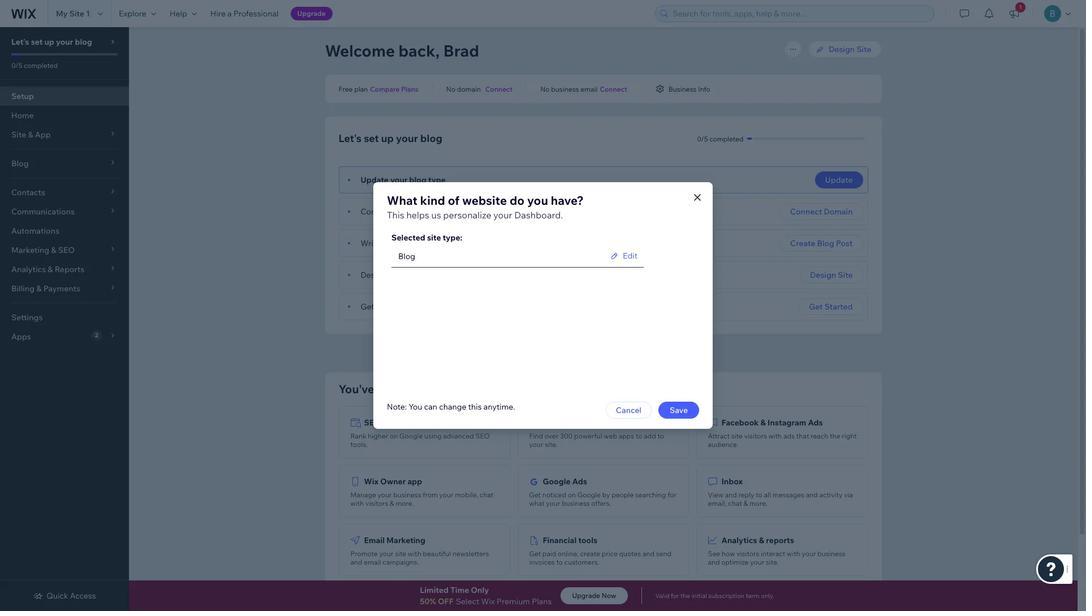 Task type: vqa. For each thing, say whether or not it's contained in the screenshot.
Booking
no



Task type: describe. For each thing, give the bounding box(es) containing it.
your down analytics & reports
[[750, 558, 764, 566]]

create
[[580, 549, 600, 558]]

financial
[[543, 535, 577, 545]]

dashboard.
[[514, 209, 563, 221]]

your down owner
[[378, 491, 392, 499]]

analytics & reports
[[722, 535, 794, 545]]

0 horizontal spatial plans
[[401, 85, 419, 93]]

2 vertical spatial a
[[488, 382, 494, 396]]

find
[[529, 432, 543, 440]]

reply
[[739, 491, 755, 499]]

logo & branding button
[[339, 583, 511, 611]]

what kind of website do you have? this helps us personalize your dashboard.
[[387, 193, 584, 221]]

found
[[376, 302, 398, 312]]

& for facebook & instagram ads
[[761, 418, 766, 428]]

and inside see how visitors interact with your business and optimize your site.
[[708, 558, 720, 566]]

update button
[[815, 171, 863, 188]]

more. inside view and reply to all messages and activity via email, chat & more.
[[750, 499, 768, 508]]

to right add
[[658, 432, 664, 440]]

get for get noticed on google by people searching for what your business offers.
[[529, 491, 541, 499]]

up inside sidebar element
[[44, 37, 54, 47]]

access
[[70, 591, 96, 601]]

your inside what kind of website do you have? this helps us personalize your dashboard.
[[494, 209, 512, 221]]

view and reply to all messages and activity via email, chat & more.
[[708, 491, 853, 508]]

see how visitors interact with your business and optimize your site.
[[708, 549, 846, 566]]

get noticed on google by people searching for what your business offers.
[[529, 491, 677, 508]]

searching
[[635, 491, 666, 499]]

cancel button
[[606, 402, 652, 419]]

upgrade now
[[572, 591, 616, 600]]

set inside sidebar element
[[31, 37, 43, 47]]

1 horizontal spatial up
[[381, 132, 394, 145]]

your inside get noticed on google by people searching for what your business offers.
[[546, 499, 560, 508]]

inbox
[[722, 476, 743, 487]]

your inside find over 300 powerful web apps to add to your site.
[[529, 440, 543, 449]]

blog right first
[[417, 238, 434, 248]]

and down inbox
[[725, 491, 737, 499]]

add
[[644, 432, 656, 440]]

business inside get noticed on google by people searching for what your business offers.
[[562, 499, 590, 508]]

0/5 completed inside sidebar element
[[11, 61, 58, 70]]

0/5 inside sidebar element
[[11, 61, 22, 70]]

0 vertical spatial wix
[[364, 476, 379, 487]]

1 vertical spatial site
[[857, 44, 872, 54]]

setup link
[[0, 87, 129, 106]]

of
[[448, 193, 460, 208]]

site. for market
[[545, 440, 558, 449]]

save button
[[659, 402, 699, 419]]

your up "what"
[[390, 175, 408, 185]]

1 vertical spatial completed
[[710, 134, 744, 143]]

quick
[[47, 591, 68, 601]]

your inside sidebar element
[[56, 37, 73, 47]]

update for update
[[825, 175, 853, 185]]

welcome
[[325, 41, 395, 61]]

kind
[[420, 193, 445, 208]]

owner
[[380, 476, 406, 487]]

price
[[602, 549, 618, 558]]

right
[[842, 432, 857, 440]]

your left first
[[383, 238, 399, 248]]

got
[[377, 382, 395, 396]]

note: you can change this anytime.
[[387, 402, 515, 412]]

help button
[[163, 0, 204, 27]]

with inside promote your site with beautiful newsletters and email campaigns.
[[408, 549, 421, 558]]

offers.
[[591, 499, 611, 508]]

and for financial tools
[[643, 549, 655, 558]]

compare
[[370, 85, 400, 93]]

hire a professional
[[210, 8, 279, 19]]

what
[[387, 193, 418, 208]]

by
[[602, 491, 610, 499]]

1 inside 1 button
[[1019, 3, 1022, 11]]

my
[[56, 8, 68, 19]]

how
[[722, 549, 735, 558]]

customers.
[[564, 558, 599, 566]]

1 horizontal spatial email
[[581, 85, 598, 93]]

invoices
[[529, 558, 555, 566]]

to left add
[[636, 432, 642, 440]]

settings
[[11, 312, 43, 322]]

brad
[[443, 41, 479, 61]]

visitors for analytics
[[737, 549, 759, 558]]

let's inside sidebar element
[[11, 37, 29, 47]]

you
[[527, 193, 548, 208]]

upgrade button
[[291, 7, 333, 20]]

no for no business email connect
[[540, 85, 550, 93]]

valid for the initial subscription term only.
[[655, 592, 774, 600]]

1 vertical spatial for
[[671, 592, 679, 600]]

rank higher on google using advanced seo tools.
[[350, 432, 490, 449]]

business
[[669, 85, 697, 93]]

design down write
[[361, 270, 387, 280]]

than
[[461, 382, 486, 396]]

1 button
[[1002, 0, 1027, 27]]

email inside promote your site with beautiful newsletters and email campaigns.
[[364, 558, 381, 566]]

email marketing
[[364, 535, 425, 545]]

domain
[[824, 207, 853, 217]]

facebook & instagram ads
[[722, 418, 823, 428]]

quick access
[[47, 591, 96, 601]]

campaigns.
[[383, 558, 419, 566]]

type:
[[443, 233, 462, 243]]

design inside design site link
[[829, 44, 855, 54]]

50%
[[420, 596, 436, 607]]

mobile,
[[455, 491, 478, 499]]

this
[[387, 209, 404, 221]]

free
[[339, 85, 353, 93]]

get started
[[809, 302, 853, 312]]

site for selected
[[427, 233, 441, 243]]

1 horizontal spatial ads
[[808, 418, 823, 428]]

quotes
[[619, 549, 641, 558]]

visitors for facebook
[[744, 432, 767, 440]]

google for higher
[[399, 432, 423, 440]]

no domain connect
[[446, 85, 513, 93]]

facebook
[[722, 418, 759, 428]]

beautiful
[[423, 549, 451, 558]]

newsletters
[[453, 549, 489, 558]]

site. for &
[[766, 558, 779, 566]]

google for noticed
[[577, 491, 601, 499]]

email,
[[708, 499, 727, 508]]

your right interact
[[802, 549, 816, 558]]

business info
[[669, 85, 710, 93]]

tools.
[[350, 440, 368, 449]]

logo & branding
[[364, 594, 427, 604]]

website inside what kind of website do you have? this helps us personalize your dashboard.
[[462, 193, 507, 208]]

post
[[436, 238, 452, 248]]

0 horizontal spatial 1
[[86, 8, 90, 19]]

app
[[543, 418, 559, 428]]

a for professional
[[227, 8, 232, 19]]

connect a custom domain
[[361, 207, 457, 217]]

get for get started
[[809, 302, 823, 312]]

with inside manage your business from your mobile, chat with visitors & more.
[[350, 499, 364, 508]]

0 horizontal spatial seo
[[364, 418, 381, 428]]

google ads
[[543, 476, 587, 487]]

attract site visitors with ads that reach the right audience.
[[708, 432, 857, 449]]

manage
[[350, 491, 376, 499]]

Search for tools, apps, help & more... field
[[669, 6, 931, 21]]

analytics
[[722, 535, 757, 545]]

from
[[423, 491, 438, 499]]

1 vertical spatial set
[[364, 132, 379, 145]]

design site inside design site button
[[810, 270, 853, 280]]

site inside button
[[838, 270, 853, 280]]

reach
[[811, 432, 828, 440]]

plans inside limited time only 50% off select wix premium plans
[[532, 596, 552, 607]]

professional
[[233, 8, 279, 19]]

paid
[[542, 549, 556, 558]]

started
[[825, 302, 853, 312]]

sidebar element
[[0, 27, 129, 611]]

no business email connect
[[540, 85, 627, 93]]



Task type: locate. For each thing, give the bounding box(es) containing it.
website up personalize
[[462, 193, 507, 208]]

1 horizontal spatial site
[[838, 270, 853, 280]]

online,
[[558, 549, 579, 558]]

your down email marketing
[[379, 549, 393, 558]]

optimize
[[722, 558, 749, 566]]

visitors inside see how visitors interact with your business and optimize your site.
[[737, 549, 759, 558]]

1 horizontal spatial more.
[[750, 499, 768, 508]]

the left initial
[[681, 592, 690, 600]]

helps
[[406, 209, 429, 221]]

site
[[69, 8, 84, 19], [857, 44, 872, 54], [838, 270, 853, 280]]

us
[[431, 209, 441, 221]]

1 vertical spatial site
[[731, 432, 743, 440]]

1 vertical spatial seo
[[476, 432, 490, 440]]

attract
[[708, 432, 730, 440]]

2 vertical spatial visitors
[[737, 549, 759, 558]]

ads
[[808, 418, 823, 428], [572, 476, 587, 487]]

0 vertical spatial domain
[[457, 85, 481, 93]]

and left how
[[708, 558, 720, 566]]

set up setup
[[31, 37, 43, 47]]

site down marketing
[[395, 549, 406, 558]]

site. inside see how visitors interact with your business and optimize your site.
[[766, 558, 779, 566]]

0 horizontal spatial wix
[[364, 476, 379, 487]]

your down do
[[494, 209, 512, 221]]

on right "higher"
[[390, 432, 398, 440]]

interact
[[761, 549, 785, 558]]

site left type:
[[427, 233, 441, 243]]

connect
[[485, 85, 513, 93], [600, 85, 627, 93], [361, 207, 392, 217], [790, 207, 822, 217]]

your right what
[[546, 499, 560, 508]]

1 horizontal spatial wix
[[481, 596, 495, 607]]

1 horizontal spatial connect link
[[600, 84, 627, 94]]

0 vertical spatial up
[[44, 37, 54, 47]]

0/5 completed up setup
[[11, 61, 58, 70]]

and inside promote your site with beautiful newsletters and email campaigns.
[[350, 558, 362, 566]]

let's set up your blog down 'my'
[[11, 37, 92, 47]]

0 horizontal spatial let's
[[11, 37, 29, 47]]

save
[[670, 405, 688, 415]]

create blog post button
[[780, 235, 863, 252]]

plans right premium
[[532, 596, 552, 607]]

business inside see how visitors interact with your business and optimize your site.
[[818, 549, 846, 558]]

1 vertical spatial 0/5
[[697, 134, 708, 143]]

& inside button
[[385, 594, 390, 604]]

0 vertical spatial let's set up your blog
[[11, 37, 92, 47]]

send
[[656, 549, 672, 558]]

for
[[668, 491, 677, 499], [671, 592, 679, 600]]

completed down info
[[710, 134, 744, 143]]

google inside get noticed on google by people searching for what your business offers.
[[577, 491, 601, 499]]

upgrade left now
[[572, 591, 600, 600]]

messages
[[773, 491, 805, 499]]

a for custom
[[394, 207, 398, 217]]

upgrade right professional
[[297, 9, 326, 18]]

& up interact
[[759, 535, 764, 545]]

0/5 up setup
[[11, 61, 22, 70]]

chat inside view and reply to all messages and activity via email, chat & more.
[[728, 499, 742, 508]]

business inside manage your business from your mobile, chat with visitors & more.
[[393, 491, 421, 499]]

1 vertical spatial on
[[390, 432, 398, 440]]

0 horizontal spatial 0/5
[[11, 61, 22, 70]]

a right hire
[[227, 8, 232, 19]]

2 vertical spatial on
[[568, 491, 576, 499]]

visitors inside the attract site visitors with ads that reach the right audience.
[[744, 432, 767, 440]]

hire
[[210, 8, 226, 19]]

on down "google ads"
[[568, 491, 576, 499]]

website down first
[[407, 270, 435, 280]]

wix up manage
[[364, 476, 379, 487]]

1 vertical spatial 0/5 completed
[[697, 134, 744, 143]]

more
[[430, 382, 459, 396]]

1 horizontal spatial completed
[[710, 134, 744, 143]]

0 vertical spatial website
[[462, 193, 507, 208]]

time
[[450, 585, 469, 595]]

to inside get paid online, create price quotes and send invoices to customers.
[[556, 558, 563, 566]]

on
[[400, 302, 409, 312], [390, 432, 398, 440], [568, 491, 576, 499]]

site inside the attract site visitors with ads that reach the right audience.
[[731, 432, 743, 440]]

0 horizontal spatial completed
[[24, 61, 58, 70]]

your up get found on google
[[388, 270, 405, 280]]

0 horizontal spatial ads
[[572, 476, 587, 487]]

more. left messages
[[750, 499, 768, 508]]

0 vertical spatial upgrade
[[297, 9, 326, 18]]

chat right email,
[[728, 499, 742, 508]]

1 vertical spatial visitors
[[365, 499, 388, 508]]

site for attract
[[731, 432, 743, 440]]

on inside get noticed on google by people searching for what your business offers.
[[568, 491, 576, 499]]

0 horizontal spatial on
[[390, 432, 398, 440]]

0 vertical spatial site.
[[545, 440, 558, 449]]

1 horizontal spatial site
[[427, 233, 441, 243]]

1 horizontal spatial plans
[[532, 596, 552, 607]]

1 horizontal spatial upgrade
[[572, 591, 600, 600]]

update up the domain
[[825, 175, 853, 185]]

plans right compare
[[401, 85, 419, 93]]

0 vertical spatial design site
[[829, 44, 872, 54]]

seo up "higher"
[[364, 418, 381, 428]]

no for no domain connect
[[446, 85, 456, 93]]

2 more. from the left
[[750, 499, 768, 508]]

1 horizontal spatial chat
[[728, 499, 742, 508]]

create blog post
[[790, 238, 853, 248]]

more. down "app"
[[396, 499, 414, 508]]

1 horizontal spatial seo
[[476, 432, 490, 440]]

via
[[844, 491, 853, 499]]

& right facebook
[[761, 418, 766, 428]]

get inside get paid online, create price quotes and send invoices to customers.
[[529, 549, 541, 558]]

can
[[424, 402, 437, 412]]

with down reports
[[787, 549, 800, 558]]

home
[[11, 110, 34, 121]]

you've
[[339, 382, 374, 396]]

0 vertical spatial visitors
[[744, 432, 767, 440]]

up up update your blog type
[[381, 132, 394, 145]]

1 vertical spatial email
[[364, 558, 381, 566]]

blog left "type"
[[409, 175, 427, 185]]

your up update your blog type
[[396, 132, 418, 145]]

0 vertical spatial completed
[[24, 61, 58, 70]]

for right the searching
[[668, 491, 677, 499]]

0 vertical spatial ads
[[808, 418, 823, 428]]

email
[[581, 85, 598, 93], [364, 558, 381, 566]]

promote
[[350, 549, 378, 558]]

1 vertical spatial let's set up your blog
[[339, 132, 442, 145]]

& for analytics & reports
[[759, 535, 764, 545]]

0 horizontal spatial update
[[361, 175, 389, 185]]

& right logo
[[385, 594, 390, 604]]

0 horizontal spatial upgrade
[[297, 9, 326, 18]]

1 no from the left
[[446, 85, 456, 93]]

blog inside sidebar element
[[75, 37, 92, 47]]

0 horizontal spatial up
[[44, 37, 54, 47]]

back,
[[399, 41, 440, 61]]

to inside view and reply to all messages and activity via email, chat & more.
[[756, 491, 763, 499]]

1 horizontal spatial let's set up your blog
[[339, 132, 442, 145]]

blog down my site 1
[[75, 37, 92, 47]]

with inside see how visitors interact with your business and optimize your site.
[[787, 549, 800, 558]]

plan
[[354, 85, 368, 93]]

completed up setup
[[24, 61, 58, 70]]

2 horizontal spatial a
[[488, 382, 494, 396]]

domain right helps
[[429, 207, 457, 217]]

google left using
[[399, 432, 423, 440]]

website
[[462, 193, 507, 208], [407, 270, 435, 280], [497, 382, 540, 396]]

design inside design site button
[[810, 270, 836, 280]]

& for logo & branding
[[385, 594, 390, 604]]

design site button
[[800, 266, 863, 283]]

1 vertical spatial the
[[681, 592, 690, 600]]

plans
[[401, 85, 419, 93], [532, 596, 552, 607]]

1 horizontal spatial 1
[[1019, 3, 1022, 11]]

1 horizontal spatial 0/5
[[697, 134, 708, 143]]

2 horizontal spatial site
[[731, 432, 743, 440]]

0 horizontal spatial no
[[446, 85, 456, 93]]

noticed
[[542, 491, 566, 499]]

wix owner app
[[364, 476, 422, 487]]

find over 300 powerful web apps to add to your site.
[[529, 432, 664, 449]]

ads up reach on the bottom of the page
[[808, 418, 823, 428]]

0 vertical spatial 0/5
[[11, 61, 22, 70]]

300
[[560, 432, 573, 440]]

let's down free
[[339, 132, 362, 145]]

1 horizontal spatial site.
[[766, 558, 779, 566]]

get inside button
[[809, 302, 823, 312]]

& left the all
[[744, 499, 748, 508]]

get inside get noticed on google by people searching for what your business offers.
[[529, 491, 541, 499]]

premium
[[497, 596, 530, 607]]

site down facebook
[[731, 432, 743, 440]]

0 vertical spatial email
[[581, 85, 598, 93]]

2 vertical spatial website
[[497, 382, 540, 396]]

2 horizontal spatial on
[[568, 491, 576, 499]]

seo inside "rank higher on google using advanced seo tools."
[[476, 432, 490, 440]]

1 more. from the left
[[396, 499, 414, 508]]

design site
[[829, 44, 872, 54], [810, 270, 853, 280]]

update up "what"
[[361, 175, 389, 185]]

2 connect link from the left
[[600, 84, 627, 94]]

set down free plan compare plans
[[364, 132, 379, 145]]

a
[[227, 8, 232, 19], [394, 207, 398, 217], [488, 382, 494, 396]]

0 vertical spatial site
[[427, 233, 441, 243]]

let's up setup
[[11, 37, 29, 47]]

1 vertical spatial site.
[[766, 558, 779, 566]]

0 vertical spatial seo
[[364, 418, 381, 428]]

0 horizontal spatial site.
[[545, 440, 558, 449]]

0 vertical spatial on
[[400, 302, 409, 312]]

& inside manage your business from your mobile, chat with visitors & more.
[[390, 499, 394, 508]]

free plan compare plans
[[339, 85, 419, 93]]

no
[[446, 85, 456, 93], [540, 85, 550, 93]]

upgrade
[[297, 9, 326, 18], [572, 591, 600, 600]]

blog
[[817, 238, 834, 248]]

google right found
[[411, 302, 438, 312]]

1 vertical spatial design site
[[810, 270, 853, 280]]

1 horizontal spatial 0/5 completed
[[697, 134, 744, 143]]

website up anytime.
[[497, 382, 540, 396]]

1 horizontal spatial set
[[364, 132, 379, 145]]

0 vertical spatial a
[[227, 8, 232, 19]]

edit button
[[609, 251, 640, 261]]

chat inside manage your business from your mobile, chat with visitors & more.
[[480, 491, 494, 499]]

0 vertical spatial 0/5 completed
[[11, 61, 58, 70]]

with down marketing
[[408, 549, 421, 558]]

wix down only
[[481, 596, 495, 607]]

to right invoices
[[556, 558, 563, 566]]

get left noticed
[[529, 491, 541, 499]]

seo
[[364, 418, 381, 428], [476, 432, 490, 440]]

site. down reports
[[766, 558, 779, 566]]

0 vertical spatial plans
[[401, 85, 419, 93]]

selected
[[392, 233, 425, 243]]

1 connect link from the left
[[485, 84, 513, 94]]

off
[[438, 596, 454, 607]]

using
[[424, 432, 442, 440]]

you
[[409, 402, 422, 412]]

0/5 down info
[[697, 134, 708, 143]]

personalize
[[443, 209, 491, 221]]

0 horizontal spatial chat
[[480, 491, 494, 499]]

logo
[[364, 594, 383, 604]]

2 update from the left
[[825, 175, 853, 185]]

2 horizontal spatial site
[[857, 44, 872, 54]]

over
[[545, 432, 559, 440]]

2 vertical spatial site
[[395, 549, 406, 558]]

let's set up your blog inside sidebar element
[[11, 37, 92, 47]]

a right than
[[488, 382, 494, 396]]

with
[[769, 432, 782, 440], [350, 499, 364, 508], [408, 549, 421, 558], [787, 549, 800, 558]]

get left found
[[361, 302, 374, 312]]

0 horizontal spatial connect link
[[485, 84, 513, 94]]

design down search for tools, apps, help & more... field
[[829, 44, 855, 54]]

0 horizontal spatial a
[[227, 8, 232, 19]]

0 horizontal spatial site
[[395, 549, 406, 558]]

reports
[[766, 535, 794, 545]]

upgrade for upgrade
[[297, 9, 326, 18]]

write your first blog post
[[361, 238, 452, 248]]

completed inside sidebar element
[[24, 61, 58, 70]]

for right valid
[[671, 592, 679, 600]]

up up setup link on the left top of the page
[[44, 37, 54, 47]]

visitors down facebook
[[744, 432, 767, 440]]

chat
[[480, 491, 494, 499], [728, 499, 742, 508]]

0 vertical spatial set
[[31, 37, 43, 47]]

on inside "rank higher on google using advanced seo tools."
[[390, 432, 398, 440]]

0 vertical spatial let's
[[11, 37, 29, 47]]

financial tools
[[543, 535, 598, 545]]

connect link for no business email connect
[[600, 84, 627, 94]]

see
[[708, 549, 720, 558]]

your left over
[[529, 440, 543, 449]]

hire a professional link
[[204, 0, 285, 27]]

anytime.
[[484, 402, 515, 412]]

visitors down analytics
[[737, 549, 759, 558]]

more. inside manage your business from your mobile, chat with visitors & more.
[[396, 499, 414, 508]]

with up promote
[[350, 499, 364, 508]]

upgrade for upgrade now
[[572, 591, 600, 600]]

None field
[[395, 245, 609, 267]]

automations link
[[0, 221, 129, 240]]

manage your business from your mobile, chat with visitors & more.
[[350, 491, 494, 508]]

design site inside design site link
[[829, 44, 872, 54]]

update your blog type
[[361, 175, 446, 185]]

you've got much more than a website
[[339, 382, 540, 396]]

wix inside limited time only 50% off select wix premium plans
[[481, 596, 495, 607]]

site. left 300
[[545, 440, 558, 449]]

0 horizontal spatial the
[[681, 592, 690, 600]]

get left the paid
[[529, 549, 541, 558]]

update inside button
[[825, 175, 853, 185]]

for inside get noticed on google by people searching for what your business offers.
[[668, 491, 677, 499]]

1 vertical spatial wix
[[481, 596, 495, 607]]

ads
[[784, 432, 795, 440]]

1 vertical spatial upgrade
[[572, 591, 600, 600]]

and for email marketing
[[350, 558, 362, 566]]

2 no from the left
[[540, 85, 550, 93]]

a left custom
[[394, 207, 398, 217]]

the left right
[[830, 432, 840, 440]]

get for get found on google
[[361, 302, 374, 312]]

and inside get paid online, create price quotes and send invoices to customers.
[[643, 549, 655, 558]]

connect link for no domain connect
[[485, 84, 513, 94]]

google for found
[[411, 302, 438, 312]]

0 horizontal spatial site
[[69, 8, 84, 19]]

on for noticed
[[568, 491, 576, 499]]

0 vertical spatial the
[[830, 432, 840, 440]]

google inside "rank higher on google using advanced seo tools."
[[399, 432, 423, 440]]

what
[[529, 499, 545, 508]]

your inside promote your site with beautiful newsletters and email campaigns.
[[379, 549, 393, 558]]

domain down brad
[[457, 85, 481, 93]]

visitors inside manage your business from your mobile, chat with visitors & more.
[[365, 499, 388, 508]]

1 horizontal spatial no
[[540, 85, 550, 93]]

1 vertical spatial let's
[[339, 132, 362, 145]]

upgrade now button
[[561, 587, 628, 604]]

with inside the attract site visitors with ads that reach the right audience.
[[769, 432, 782, 440]]

seo right advanced
[[476, 432, 490, 440]]

update for update your blog type
[[361, 175, 389, 185]]

0 vertical spatial site
[[69, 8, 84, 19]]

the inside the attract site visitors with ads that reach the right audience.
[[830, 432, 840, 440]]

site. inside find over 300 powerful web apps to add to your site.
[[545, 440, 558, 449]]

completed
[[24, 61, 58, 70], [710, 134, 744, 143]]

0 horizontal spatial 0/5 completed
[[11, 61, 58, 70]]

ads up get noticed on google by people searching for what your business offers.
[[572, 476, 587, 487]]

1 horizontal spatial on
[[400, 302, 409, 312]]

on right found
[[400, 302, 409, 312]]

site inside promote your site with beautiful newsletters and email campaigns.
[[395, 549, 406, 558]]

1 vertical spatial plans
[[532, 596, 552, 607]]

blog up "type"
[[420, 132, 442, 145]]

1 vertical spatial a
[[394, 207, 398, 217]]

get found on google
[[361, 302, 438, 312]]

to left the all
[[756, 491, 763, 499]]

0/5 completed down info
[[697, 134, 744, 143]]

2 vertical spatial site
[[838, 270, 853, 280]]

and for inbox
[[806, 491, 818, 499]]

get for get paid online, create price quotes and send invoices to customers.
[[529, 549, 541, 558]]

type
[[428, 175, 446, 185]]

your right from
[[439, 491, 453, 499]]

your down 'my'
[[56, 37, 73, 47]]

help
[[170, 8, 187, 19]]

and left activity
[[806, 491, 818, 499]]

google left by
[[577, 491, 601, 499]]

1 vertical spatial ads
[[572, 476, 587, 487]]

write
[[361, 238, 381, 248]]

0 horizontal spatial more.
[[396, 499, 414, 508]]

custom
[[400, 207, 428, 217]]

1 horizontal spatial the
[[830, 432, 840, 440]]

people
[[612, 491, 634, 499]]

connect domain button
[[780, 203, 863, 220]]

the
[[830, 432, 840, 440], [681, 592, 690, 600]]

1 horizontal spatial update
[[825, 175, 853, 185]]

google
[[411, 302, 438, 312], [399, 432, 423, 440], [543, 476, 571, 487], [577, 491, 601, 499]]

1 update from the left
[[361, 175, 389, 185]]

get left "started"
[[809, 302, 823, 312]]

with down facebook & instagram ads
[[769, 432, 782, 440]]

cancel
[[616, 405, 642, 415]]

& down owner
[[390, 499, 394, 508]]

connect link
[[485, 84, 513, 94], [600, 84, 627, 94]]

1 vertical spatial website
[[407, 270, 435, 280]]

on for found
[[400, 302, 409, 312]]

& inside view and reply to all messages and activity via email, chat & more.
[[744, 499, 748, 508]]

design down create blog post button at the right
[[810, 270, 836, 280]]

connect domain
[[790, 207, 853, 217]]

visitors down owner
[[365, 499, 388, 508]]

create
[[790, 238, 815, 248]]

on for higher
[[390, 432, 398, 440]]

chat right mobile,
[[480, 491, 494, 499]]

google up noticed
[[543, 476, 571, 487]]

and left 'campaigns.'
[[350, 558, 362, 566]]

valid
[[655, 592, 670, 600]]

1 vertical spatial domain
[[429, 207, 457, 217]]

let's set up your blog up update your blog type
[[339, 132, 442, 145]]

connect inside button
[[790, 207, 822, 217]]

1 horizontal spatial let's
[[339, 132, 362, 145]]

and left send
[[643, 549, 655, 558]]



